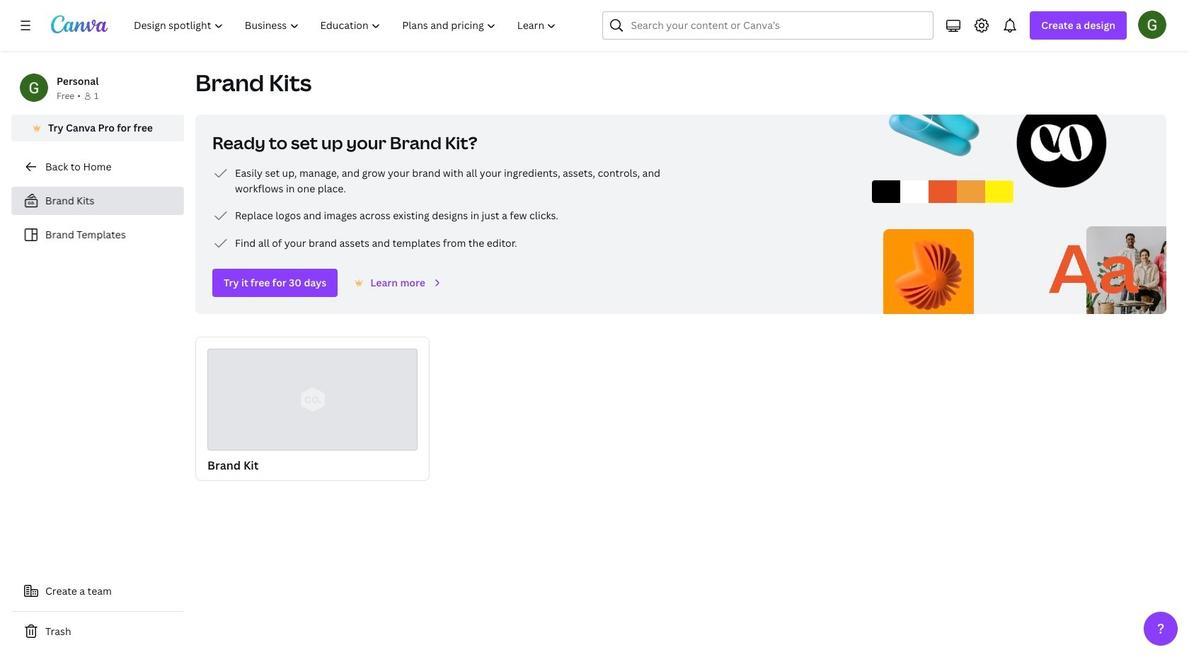Task type: locate. For each thing, give the bounding box(es) containing it.
0 horizontal spatial list
[[11, 187, 184, 249]]

list
[[212, 165, 666, 252], [11, 187, 184, 249]]

None search field
[[603, 11, 934, 40]]

top level navigation element
[[125, 11, 569, 40]]

1 horizontal spatial list
[[212, 165, 666, 252]]



Task type: describe. For each thing, give the bounding box(es) containing it.
Search search field
[[631, 12, 906, 39]]

gary orlando image
[[1139, 11, 1167, 39]]



Task type: vqa. For each thing, say whether or not it's contained in the screenshot.
Search search field
yes



